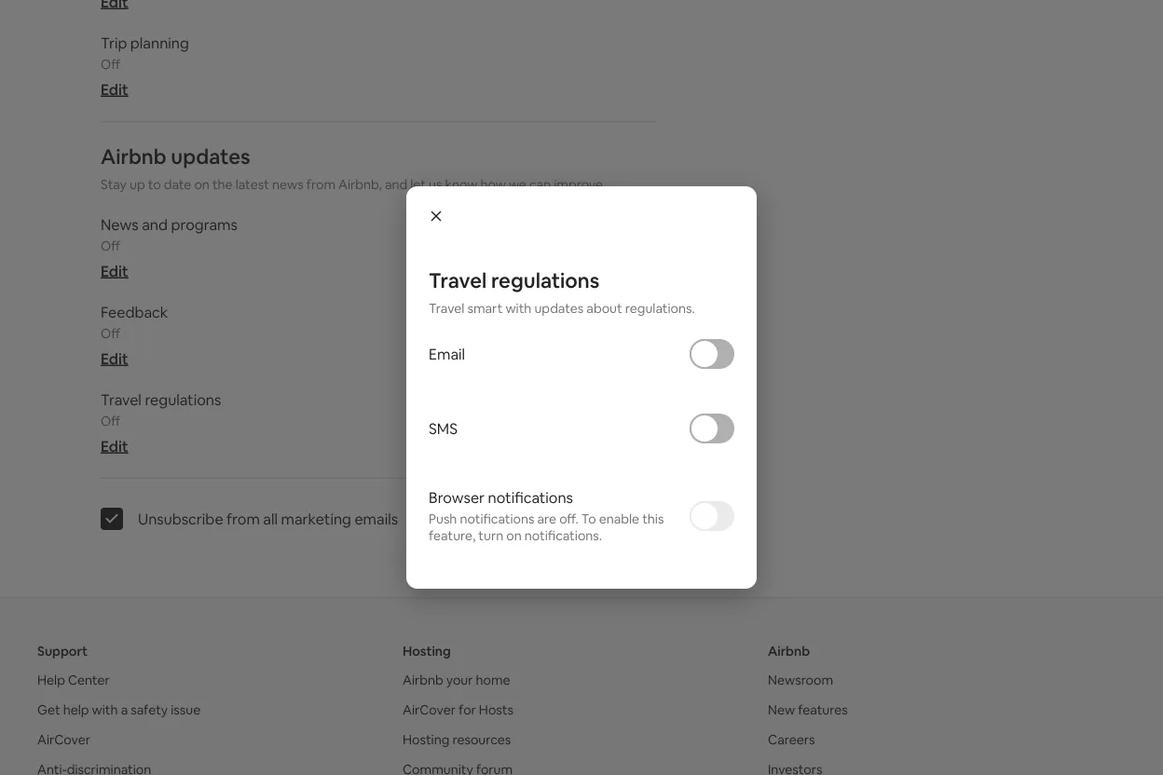 Task type: vqa. For each thing, say whether or not it's contained in the screenshot.
Airbnb your home link
yes



Task type: locate. For each thing, give the bounding box(es) containing it.
with right smart
[[506, 300, 532, 317]]

hosting resources
[[403, 732, 511, 749]]

1 horizontal spatial aircover
[[403, 702, 456, 719]]

1 horizontal spatial from
[[306, 176, 336, 193]]

newsroom
[[768, 672, 834, 689]]

and
[[385, 176, 408, 193], [142, 215, 168, 234]]

1 horizontal spatial on
[[507, 528, 522, 544]]

emails
[[355, 510, 398, 529]]

0 horizontal spatial and
[[142, 215, 168, 234]]

and inside airbnb updates stay up to date on the latest news from airbnb, and let us know how we can improve.
[[385, 176, 408, 193]]

4 edit from the top
[[101, 437, 128, 456]]

us
[[429, 176, 442, 193]]

updates left about
[[535, 300, 584, 317]]

0 vertical spatial from
[[306, 176, 336, 193]]

0 vertical spatial travel
[[429, 267, 487, 294]]

0 vertical spatial with
[[506, 300, 532, 317]]

hosting for hosting
[[403, 643, 451, 660]]

1 horizontal spatial with
[[506, 300, 532, 317]]

notifications.
[[525, 528, 602, 544]]

2 edit from the top
[[101, 262, 128, 281]]

for
[[459, 702, 476, 719]]

enable
[[599, 511, 640, 528]]

3 edit from the top
[[101, 349, 128, 368]]

aircover for hosts link
[[403, 702, 514, 719]]

3 off from the top
[[101, 325, 120, 342]]

airbnb up newsroom link
[[768, 643, 810, 660]]

hosting
[[403, 643, 451, 660], [403, 732, 450, 749]]

2 off from the top
[[101, 238, 120, 255]]

0 vertical spatial airbnb
[[101, 143, 167, 170]]

0 horizontal spatial updates
[[171, 143, 250, 170]]

from
[[306, 176, 336, 193], [227, 510, 260, 529]]

travel inside travel regulations off edit
[[101, 390, 142, 409]]

0 vertical spatial on
[[194, 176, 210, 193]]

0 horizontal spatial on
[[194, 176, 210, 193]]

1 vertical spatial airbnb
[[768, 643, 810, 660]]

know
[[445, 176, 478, 193]]

on right "turn"
[[507, 528, 522, 544]]

travel left smart
[[429, 300, 465, 317]]

features
[[798, 702, 848, 719]]

travel regulations dialog
[[406, 186, 757, 589]]

1 vertical spatial updates
[[535, 300, 584, 317]]

airbnb,
[[339, 176, 382, 193]]

browser notifications group
[[429, 466, 735, 567]]

hosting resources link
[[403, 732, 511, 749]]

edit button
[[101, 80, 128, 99], [101, 262, 128, 281], [101, 349, 128, 368], [101, 437, 128, 456]]

regulations
[[491, 267, 600, 294], [145, 390, 221, 409]]

regulations inside travel regulations off edit
[[145, 390, 221, 409]]

stay
[[101, 176, 127, 193]]

up
[[130, 176, 145, 193]]

regulations down feedback off edit
[[145, 390, 221, 409]]

aircover
[[403, 702, 456, 719], [37, 732, 90, 749]]

1 horizontal spatial updates
[[535, 300, 584, 317]]

travel down feedback off edit
[[101, 390, 142, 409]]

0 horizontal spatial regulations
[[145, 390, 221, 409]]

edit
[[101, 80, 128, 99], [101, 262, 128, 281], [101, 349, 128, 368], [101, 437, 128, 456]]

a
[[121, 702, 128, 719]]

hosting down 'aircover for hosts' link
[[403, 732, 450, 749]]

edit inside trip planning off edit
[[101, 80, 128, 99]]

regulations inside travel regulations travel smart with updates about regulations.
[[491, 267, 600, 294]]

hosting up airbnb your home link
[[403, 643, 451, 660]]

0 horizontal spatial aircover
[[37, 732, 90, 749]]

0 horizontal spatial with
[[92, 702, 118, 719]]

how
[[480, 176, 506, 193]]

2 vertical spatial travel
[[101, 390, 142, 409]]

1 vertical spatial with
[[92, 702, 118, 719]]

off inside news and programs off edit
[[101, 238, 120, 255]]

planning
[[130, 33, 189, 52]]

notifications down browser
[[460, 511, 535, 528]]

0 vertical spatial hosting
[[403, 643, 451, 660]]

airbnb your home
[[403, 672, 510, 689]]

1 horizontal spatial airbnb
[[403, 672, 443, 689]]

0 vertical spatial regulations
[[491, 267, 600, 294]]

edit inside feedback off edit
[[101, 349, 128, 368]]

1 vertical spatial regulations
[[145, 390, 221, 409]]

updates inside airbnb updates stay up to date on the latest news from airbnb, and let us know how we can improve.
[[171, 143, 250, 170]]

off down feedback at the top of page
[[101, 325, 120, 342]]

are
[[537, 511, 557, 528]]

airbnb up the up on the left of page
[[101, 143, 167, 170]]

notifications up are
[[488, 488, 573, 507]]

regulations.
[[625, 300, 695, 317]]

0 horizontal spatial airbnb
[[101, 143, 167, 170]]

airbnb inside airbnb updates stay up to date on the latest news from airbnb, and let us know how we can improve.
[[101, 143, 167, 170]]

travel for travel regulations off edit
[[101, 390, 142, 409]]

latest
[[236, 176, 269, 193]]

1 vertical spatial on
[[507, 528, 522, 544]]

can
[[529, 176, 551, 193]]

your
[[446, 672, 473, 689]]

center
[[68, 672, 110, 689]]

1 horizontal spatial and
[[385, 176, 408, 193]]

1 horizontal spatial regulations
[[491, 267, 600, 294]]

2 edit button from the top
[[101, 262, 128, 281]]

edit button for news
[[101, 262, 128, 281]]

on left the
[[194, 176, 210, 193]]

with inside travel regulations travel smart with updates about regulations.
[[506, 300, 532, 317]]

1 edit from the top
[[101, 80, 128, 99]]

0 vertical spatial aircover
[[403, 702, 456, 719]]

about
[[587, 300, 622, 317]]

0 vertical spatial and
[[385, 176, 408, 193]]

and left let
[[385, 176, 408, 193]]

browser notifications push notifications are off. to enable this feature, turn on notifications.
[[429, 488, 664, 544]]

0 horizontal spatial from
[[227, 510, 260, 529]]

travel
[[429, 267, 487, 294], [429, 300, 465, 317], [101, 390, 142, 409]]

updates up the
[[171, 143, 250, 170]]

get help with a safety issue
[[37, 702, 201, 719]]

notifications
[[488, 488, 573, 507], [460, 511, 535, 528]]

1 vertical spatial aircover
[[37, 732, 90, 749]]

from left all
[[227, 510, 260, 529]]

trip
[[101, 33, 127, 52]]

safety
[[131, 702, 168, 719]]

with left a
[[92, 702, 118, 719]]

off
[[101, 56, 120, 73], [101, 238, 120, 255], [101, 325, 120, 342], [101, 413, 120, 430]]

travel regulations off edit
[[101, 390, 221, 456]]

0 vertical spatial updates
[[171, 143, 250, 170]]

resources
[[453, 732, 511, 749]]

new
[[768, 702, 795, 719]]

travel up smart
[[429, 267, 487, 294]]

edit button for feedback
[[101, 349, 128, 368]]

2 vertical spatial airbnb
[[403, 672, 443, 689]]

from right news on the left
[[306, 176, 336, 193]]

1 hosting from the top
[[403, 643, 451, 660]]

aircover left for
[[403, 702, 456, 719]]

the
[[212, 176, 233, 193]]

2 hosting from the top
[[403, 732, 450, 749]]

4 edit button from the top
[[101, 437, 128, 456]]

issue
[[171, 702, 201, 719]]

1 vertical spatial from
[[227, 510, 260, 529]]

feedback
[[101, 303, 168, 322]]

aircover down help
[[37, 732, 90, 749]]

off.
[[559, 511, 579, 528]]

feature,
[[429, 528, 476, 544]]

help center
[[37, 672, 110, 689]]

1 vertical spatial hosting
[[403, 732, 450, 749]]

3 edit button from the top
[[101, 349, 128, 368]]

4 off from the top
[[101, 413, 120, 430]]

1 edit button from the top
[[101, 80, 128, 99]]

with
[[506, 300, 532, 317], [92, 702, 118, 719]]

help center link
[[37, 672, 110, 689]]

off inside travel regulations off edit
[[101, 413, 120, 430]]

off inside feedback off edit
[[101, 325, 120, 342]]

off down 'news' on the left of page
[[101, 238, 120, 255]]

to
[[582, 511, 596, 528]]

off inside trip planning off edit
[[101, 56, 120, 73]]

off down feedback off edit
[[101, 413, 120, 430]]

off down trip
[[101, 56, 120, 73]]

2 horizontal spatial airbnb
[[768, 643, 810, 660]]

we
[[509, 176, 527, 193]]

regulations up about
[[491, 267, 600, 294]]

airbnb your home link
[[403, 672, 510, 689]]

on
[[194, 176, 210, 193], [507, 528, 522, 544]]

airbnb left your
[[403, 672, 443, 689]]

and right 'news' on the left of page
[[142, 215, 168, 234]]

offers and updates tab panel
[[101, 0, 656, 553]]

push
[[429, 511, 457, 528]]

1 off from the top
[[101, 56, 120, 73]]

1 vertical spatial and
[[142, 215, 168, 234]]

updates
[[171, 143, 250, 170], [535, 300, 584, 317]]

airbnb
[[101, 143, 167, 170], [768, 643, 810, 660], [403, 672, 443, 689]]

travel for travel regulations travel smart with updates about regulations.
[[429, 267, 487, 294]]

get help with a safety issue link
[[37, 702, 201, 719]]



Task type: describe. For each thing, give the bounding box(es) containing it.
careers link
[[768, 732, 815, 749]]

and inside news and programs off edit
[[142, 215, 168, 234]]

marketing
[[281, 510, 351, 529]]

edit inside news and programs off edit
[[101, 262, 128, 281]]

browser
[[429, 488, 485, 507]]

trip planning off edit
[[101, 33, 189, 99]]

aircover for aircover for hosts
[[403, 702, 456, 719]]

hosting for hosting resources
[[403, 732, 450, 749]]

careers
[[768, 732, 815, 749]]

date
[[164, 176, 191, 193]]

airbnb for your
[[403, 672, 443, 689]]

all
[[263, 510, 278, 529]]

regulations for travel regulations travel smart with updates about regulations.
[[491, 267, 600, 294]]

1 vertical spatial notifications
[[460, 511, 535, 528]]

get
[[37, 702, 60, 719]]

airbnb updates stay up to date on the latest news from airbnb, and let us know how we can improve.
[[101, 143, 606, 193]]

on inside the browser notifications push notifications are off. to enable this feature, turn on notifications.
[[507, 528, 522, 544]]

news and programs off edit
[[101, 215, 238, 281]]

aircover link
[[37, 732, 90, 749]]

help
[[37, 672, 65, 689]]

aircover for aircover link
[[37, 732, 90, 749]]

1 vertical spatial travel
[[429, 300, 465, 317]]

airbnb for updates
[[101, 143, 167, 170]]

smart
[[467, 300, 503, 317]]

home
[[476, 672, 510, 689]]

sms
[[429, 419, 458, 438]]

aircover for hosts
[[403, 702, 514, 719]]

email
[[429, 344, 465, 364]]

turn
[[479, 528, 504, 544]]

improve.
[[554, 176, 606, 193]]

new features link
[[768, 702, 848, 719]]

regulations for travel regulations off edit
[[145, 390, 221, 409]]

unsubscribe
[[138, 510, 223, 529]]

news
[[272, 176, 304, 193]]

let
[[410, 176, 426, 193]]

0 vertical spatial notifications
[[488, 488, 573, 507]]

unsubscribe from all marketing emails
[[138, 510, 398, 529]]

programs
[[171, 215, 238, 234]]

news
[[101, 215, 139, 234]]

hosts
[[479, 702, 514, 719]]

help
[[63, 702, 89, 719]]

feedback off edit
[[101, 303, 168, 368]]

this
[[642, 511, 664, 528]]

updates inside travel regulations travel smart with updates about regulations.
[[535, 300, 584, 317]]

new features
[[768, 702, 848, 719]]

edit button for travel
[[101, 437, 128, 456]]

on inside airbnb updates stay up to date on the latest news from airbnb, and let us know how we can improve.
[[194, 176, 210, 193]]

newsroom link
[[768, 672, 834, 689]]

support
[[37, 643, 88, 660]]

edit inside travel regulations off edit
[[101, 437, 128, 456]]

to
[[148, 176, 161, 193]]

edit button for trip
[[101, 80, 128, 99]]

travel regulations travel smart with updates about regulations.
[[429, 267, 695, 317]]

from inside airbnb updates stay up to date on the latest news from airbnb, and let us know how we can improve.
[[306, 176, 336, 193]]



